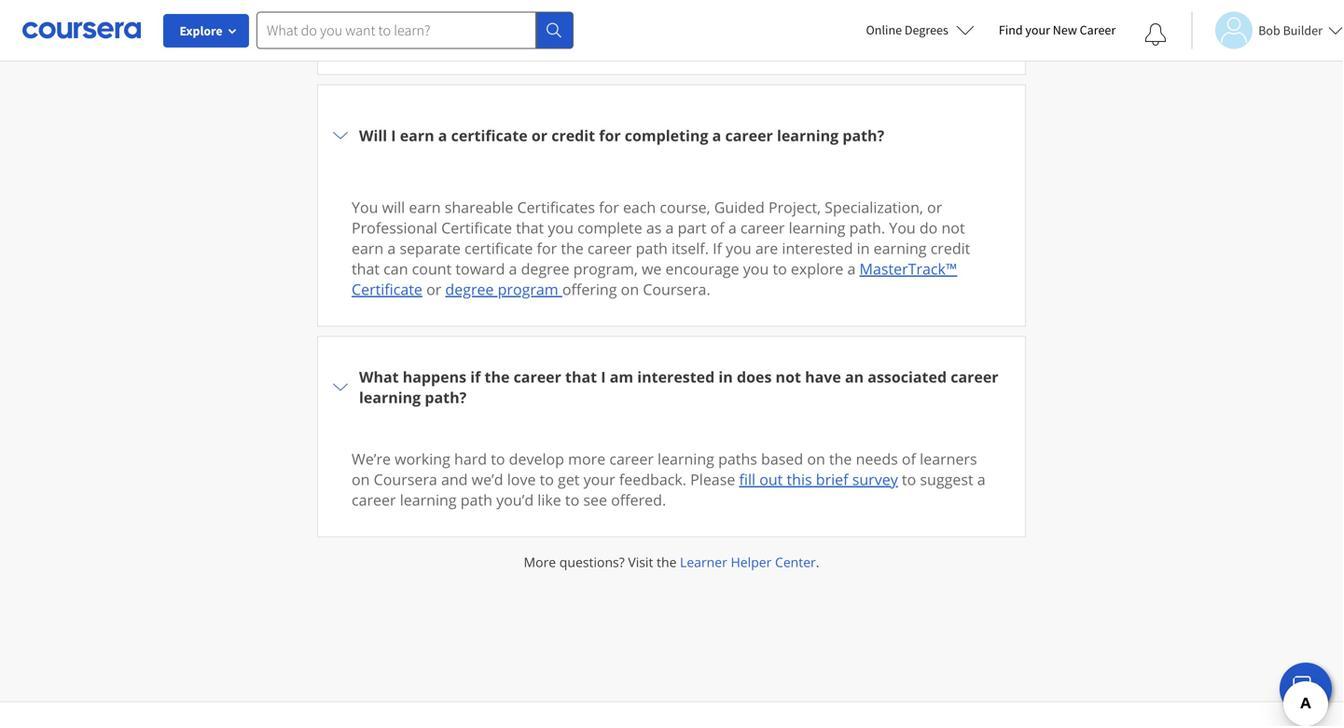 Task type: vqa. For each thing, say whether or not it's contained in the screenshot.
Lightbulb tip icon
no



Task type: locate. For each thing, give the bounding box(es) containing it.
interested up explore
[[782, 238, 853, 258]]

degree
[[521, 259, 570, 279], [445, 279, 494, 300]]

count
[[412, 259, 452, 279]]

encourage
[[666, 259, 740, 279]]

1 horizontal spatial not
[[942, 218, 965, 238]]

learning down what
[[359, 388, 421, 408]]

certificate down 'count' at the top left of the page
[[352, 279, 423, 300]]

bob
[[1259, 22, 1281, 39]]

1 vertical spatial interested
[[638, 367, 715, 387]]

offering
[[562, 279, 617, 300]]

that left am
[[565, 367, 597, 387]]

1 vertical spatial that
[[352, 259, 380, 279]]

the right sure
[[645, 7, 667, 27]]

to left find
[[969, 7, 983, 27]]

are down guided
[[756, 238, 778, 258]]

0 horizontal spatial your
[[584, 470, 616, 490]]

not right do on the right
[[942, 218, 965, 238]]

0 horizontal spatial are
[[756, 238, 778, 258]]

0 horizontal spatial in
[[719, 367, 733, 387]]

0 vertical spatial not
[[942, 218, 965, 238]]

0 vertical spatial for
[[599, 126, 621, 146]]

1 vertical spatial credit
[[931, 238, 971, 258]]

that
[[516, 218, 544, 238], [352, 259, 380, 279], [565, 367, 597, 387]]

in inside what happens if the career that i am interested in does not have an associated career learning path?
[[719, 367, 733, 387]]

you
[[729, 7, 755, 27], [511, 28, 537, 48], [548, 218, 574, 238], [726, 238, 752, 258], [743, 259, 769, 279]]

earn for i
[[400, 126, 434, 146]]

path up 'we'
[[636, 238, 668, 258]]

of up "if"
[[711, 218, 725, 238]]

learning inside to make sure the courses you plan to take are included, and to learn more about how you can save money on your learning with a subscription model.
[[714, 28, 771, 48]]

1 horizontal spatial more
[[568, 449, 606, 469]]

hard
[[454, 449, 487, 469]]

included,
[[871, 7, 935, 27]]

career right associated
[[951, 367, 999, 387]]

coursera up about
[[411, 7, 475, 27]]

in down path. on the right top of page
[[857, 238, 870, 258]]

path? inside what happens if the career that i am interested in does not have an associated career learning path?
[[425, 388, 467, 408]]

1 horizontal spatial visit
[[628, 554, 654, 572]]

your right find
[[1026, 21, 1051, 38]]

1 vertical spatial in
[[719, 367, 733, 387]]

coursera.
[[643, 279, 711, 300]]

career up feedback.
[[610, 449, 654, 469]]

1 horizontal spatial and
[[939, 7, 965, 27]]

interested right am
[[638, 367, 715, 387]]

career down we're
[[352, 490, 396, 510]]

1 vertical spatial not
[[776, 367, 801, 387]]

1 vertical spatial more
[[568, 449, 606, 469]]

i left am
[[601, 367, 606, 387]]

learning down 'plan'
[[714, 28, 771, 48]]

have
[[805, 367, 841, 387]]

learning inside we're working hard to develop more career learning paths based on the needs of learners on coursera and we'd love to get your feedback. please
[[658, 449, 715, 469]]

certificate
[[441, 218, 512, 238], [352, 279, 423, 300]]

separate
[[400, 238, 461, 258]]

1 vertical spatial visit
[[628, 554, 654, 572]]

sure
[[610, 7, 641, 27]]

more inside to make sure the courses you plan to take are included, and to learn more about how you can save money on your learning with a subscription model.
[[391, 28, 429, 48]]

am
[[610, 367, 634, 387]]

to right page
[[549, 7, 564, 27]]

we're
[[352, 449, 391, 469]]

a up degree program 'link'
[[509, 259, 517, 279]]

0 vertical spatial or
[[532, 126, 548, 146]]

1 horizontal spatial certificate
[[441, 218, 512, 238]]

path? up specialization,
[[843, 126, 885, 146]]

0 horizontal spatial path?
[[425, 388, 467, 408]]

1 horizontal spatial or
[[532, 126, 548, 146]]

0 vertical spatial that
[[516, 218, 544, 238]]

on down we're
[[352, 470, 370, 490]]

path.
[[850, 218, 886, 238]]

for left completing
[[599, 126, 621, 146]]

career down guided
[[741, 218, 785, 238]]

or down 'count' at the top left of the page
[[426, 279, 442, 300]]

the up program,
[[561, 238, 584, 258]]

explore
[[180, 22, 223, 39]]

more right 'learn'
[[391, 28, 429, 48]]

bob builder
[[1259, 22, 1323, 39]]

learning down working
[[400, 490, 457, 510]]

0 horizontal spatial not
[[776, 367, 801, 387]]

out
[[760, 470, 783, 490]]

suggest
[[920, 470, 974, 490]]

of right needs
[[902, 449, 916, 469]]

1 vertical spatial path
[[461, 490, 493, 510]]

bob builder button
[[1192, 12, 1344, 49]]

not right does
[[776, 367, 801, 387]]

your up the see
[[584, 470, 616, 490]]

coursera down working
[[374, 470, 437, 490]]

0 horizontal spatial or
[[426, 279, 442, 300]]

we're working hard to develop more career learning paths based on the needs of learners on coursera and we'd love to get your feedback. please
[[352, 449, 977, 490]]

find your new career link
[[990, 19, 1125, 42]]

coursera
[[411, 7, 475, 27], [374, 470, 437, 490]]

to make sure the courses you plan to take are included, and to learn more about how you can save money on your learning with a subscription model.
[[352, 7, 983, 48]]

1 vertical spatial certificate
[[352, 279, 423, 300]]

0 horizontal spatial interested
[[638, 367, 715, 387]]

0 horizontal spatial path
[[461, 490, 493, 510]]

certificate inside you will earn shareable certificates for each course, guided project, specialization, or professional certificate that you complete as a part of a career learning path. you do not earn a separate certificate for the career path itself. if you are interested in earning credit that can count toward a degree program, we encourage you to explore a
[[441, 218, 512, 238]]

and up "model."
[[939, 7, 965, 27]]

None search field
[[257, 12, 574, 49]]

or inside dropdown button
[[532, 126, 548, 146]]

your down courses
[[678, 28, 710, 48]]

are up subscription
[[845, 7, 868, 27]]

a down professional in the left top of the page
[[388, 238, 396, 258]]

learning down project,
[[789, 218, 846, 238]]

your for included,
[[678, 28, 710, 48]]

an
[[845, 367, 864, 387]]

for up complete
[[599, 197, 619, 217]]

the inside we're working hard to develop more career learning paths based on the needs of learners on coursera and we'd love to get your feedback. please
[[829, 449, 852, 469]]

career inside 'to suggest a career learning path you'd like to see offered.'
[[352, 490, 396, 510]]

1 vertical spatial or
[[928, 197, 943, 217]]

online degrees
[[866, 21, 949, 38]]

on inside to make sure the courses you plan to take are included, and to learn more about how you can save money on your learning with a subscription model.
[[656, 28, 674, 48]]

you will earn shareable certificates for each course, guided project, specialization, or professional certificate that you complete as a part of a career learning path. you do not earn a separate certificate for the career path itself. if you are interested in earning credit that can count toward a degree program, we encourage you to explore a
[[352, 197, 971, 279]]

a inside to make sure the courses you plan to take are included, and to learn more about how you can save money on your learning with a subscription model.
[[808, 28, 817, 48]]

1 vertical spatial path?
[[425, 388, 467, 408]]

learning up please on the bottom right of page
[[658, 449, 715, 469]]

1 horizontal spatial degree
[[521, 259, 570, 279]]

you up earning
[[889, 218, 916, 238]]

and down hard
[[441, 470, 468, 490]]

What do you want to learn? text field
[[257, 12, 537, 49]]

the right if at bottom left
[[485, 367, 510, 387]]

if
[[471, 367, 481, 387]]

to left explore
[[773, 259, 787, 279]]

what happens if the career that i am interested in does not have an associated career learning path?
[[359, 367, 999, 408]]

or up do on the right
[[928, 197, 943, 217]]

with
[[775, 28, 804, 48]]

0 vertical spatial in
[[857, 238, 870, 258]]

path
[[636, 238, 668, 258], [461, 490, 493, 510]]

1 horizontal spatial can
[[541, 28, 565, 48]]

fill out this brief survey link
[[739, 470, 898, 490]]

2 vertical spatial that
[[565, 367, 597, 387]]

toward
[[456, 259, 505, 279]]

certificate inside you will earn shareable certificates for each course, guided project, specialization, or professional certificate that you complete as a part of a career learning path. you do not earn a separate certificate for the career path itself. if you are interested in earning credit that can count toward a degree program, we encourage you to explore a
[[465, 238, 533, 258]]

or up certificates
[[532, 126, 548, 146]]

new
[[1053, 21, 1078, 38]]

1 vertical spatial are
[[756, 238, 778, 258]]

that down professional in the left top of the page
[[352, 259, 380, 279]]

earn inside dropdown button
[[400, 126, 434, 146]]

0 vertical spatial certificate
[[441, 218, 512, 238]]

earning
[[874, 238, 927, 258]]

in left does
[[719, 367, 733, 387]]

path down we'd
[[461, 490, 493, 510]]

1 horizontal spatial in
[[857, 238, 870, 258]]

0 horizontal spatial more
[[391, 28, 429, 48]]

0 vertical spatial interested
[[782, 238, 853, 258]]

0 horizontal spatial visit
[[352, 7, 381, 27]]

are
[[845, 7, 868, 27], [756, 238, 778, 258]]

certificate up toward
[[465, 238, 533, 258]]

on right "money"
[[656, 28, 674, 48]]

mastertrack™ certificate link
[[352, 259, 958, 300]]

that inside what happens if the career that i am interested in does not have an associated career learning path?
[[565, 367, 597, 387]]

your for on
[[584, 470, 616, 490]]

you down certificates
[[548, 218, 574, 238]]

your inside we're working hard to develop more career learning paths based on the needs of learners on coursera and we'd love to get your feedback. please
[[584, 470, 616, 490]]

1 vertical spatial earn
[[409, 197, 441, 217]]

visit right "questions?"
[[628, 554, 654, 572]]

guided
[[714, 197, 765, 217]]

1 horizontal spatial path
[[636, 238, 668, 258]]

0 horizontal spatial that
[[352, 259, 380, 279]]

0 vertical spatial and
[[939, 7, 965, 27]]

learning inside you will earn shareable certificates for each course, guided project, specialization, or professional certificate that you complete as a part of a career learning path. you do not earn a separate certificate for the career path itself. if you are interested in earning credit that can count toward a degree program, we encourage you to explore a
[[789, 218, 846, 238]]

in inside you will earn shareable certificates for each course, guided project, specialization, or professional certificate that you complete as a part of a career learning path. you do not earn a separate certificate for the career path itself. if you are interested in earning credit that can count toward a degree program, we encourage you to explore a
[[857, 238, 870, 258]]

0 vertical spatial certificate
[[451, 126, 528, 146]]

certificate inside dropdown button
[[451, 126, 528, 146]]

0 horizontal spatial i
[[391, 126, 396, 146]]

and inside we're working hard to develop more career learning paths based on the needs of learners on coursera and we'd love to get your feedback. please
[[441, 470, 468, 490]]

0 vertical spatial credit
[[552, 126, 595, 146]]

visit the coursera plus page link
[[352, 7, 546, 27]]

1 vertical spatial coursera
[[374, 470, 437, 490]]

and inside to make sure the courses you plan to take are included, and to learn more about how you can save money on your learning with a subscription model.
[[939, 7, 965, 27]]

what
[[359, 367, 399, 387]]

mastertrack™
[[860, 259, 958, 279]]

survey
[[853, 470, 898, 490]]

the up brief on the right bottom of the page
[[829, 449, 852, 469]]

1 horizontal spatial your
[[678, 28, 710, 48]]

subscription
[[820, 28, 906, 48]]

credit down do on the right
[[931, 238, 971, 258]]

learn
[[352, 28, 387, 48]]

0 horizontal spatial certificate
[[352, 279, 423, 300]]

path? down the "happens"
[[425, 388, 467, 408]]

more up get
[[568, 449, 606, 469]]

find your new career
[[999, 21, 1116, 38]]

a inside 'to suggest a career learning path you'd like to see offered.'
[[978, 470, 986, 490]]

credit
[[552, 126, 595, 146], [931, 238, 971, 258]]

0 vertical spatial path?
[[843, 126, 885, 146]]

i
[[391, 126, 396, 146], [601, 367, 606, 387]]

1 vertical spatial for
[[599, 197, 619, 217]]

2 horizontal spatial that
[[565, 367, 597, 387]]

interested inside you will earn shareable certificates for each course, guided project, specialization, or professional certificate that you complete as a part of a career learning path. you do not earn a separate certificate for the career path itself. if you are interested in earning credit that can count toward a degree program, we encourage you to explore a
[[782, 238, 853, 258]]

1 horizontal spatial interested
[[782, 238, 853, 258]]

do
[[920, 218, 938, 238]]

interested inside what happens if the career that i am interested in does not have an associated career learning path?
[[638, 367, 715, 387]]

a right with
[[808, 28, 817, 48]]

2 horizontal spatial or
[[928, 197, 943, 217]]

plan
[[759, 7, 789, 27]]

1 horizontal spatial that
[[516, 218, 544, 238]]

.
[[816, 554, 820, 572]]

1 vertical spatial certificate
[[465, 238, 533, 258]]

to down get
[[565, 490, 580, 510]]

a right the suggest
[[978, 470, 986, 490]]

for
[[599, 126, 621, 146], [599, 197, 619, 217], [537, 238, 557, 258]]

career
[[1080, 21, 1116, 38]]

0 horizontal spatial and
[[441, 470, 468, 490]]

1 horizontal spatial credit
[[931, 238, 971, 258]]

1 horizontal spatial of
[[902, 449, 916, 469]]

for down certificates
[[537, 238, 557, 258]]

to suggest a career learning path you'd like to see offered.
[[352, 470, 986, 510]]

1 vertical spatial i
[[601, 367, 606, 387]]

degree up program
[[521, 259, 570, 279]]

0 vertical spatial earn
[[400, 126, 434, 146]]

you right encourage
[[743, 259, 769, 279]]

chevron right image
[[329, 125, 352, 147]]

credit up certificates
[[552, 126, 595, 146]]

0 horizontal spatial you
[[352, 197, 378, 217]]

degree down toward
[[445, 279, 494, 300]]

career
[[725, 126, 773, 146], [741, 218, 785, 238], [588, 238, 632, 258], [514, 367, 562, 387], [951, 367, 999, 387], [610, 449, 654, 469], [352, 490, 396, 510]]

complete
[[578, 218, 643, 238]]

i right will
[[391, 126, 396, 146]]

can left 'count' at the top left of the page
[[384, 259, 408, 279]]

are inside you will earn shareable certificates for each course, guided project, specialization, or professional certificate that you complete as a part of a career learning path. you do not earn a separate certificate for the career path itself. if you are interested in earning credit that can count toward a degree program, we encourage you to explore a
[[756, 238, 778, 258]]

you
[[352, 197, 378, 217], [889, 218, 916, 238]]

1 vertical spatial and
[[441, 470, 468, 490]]

we'd
[[472, 470, 503, 490]]

career right if at bottom left
[[514, 367, 562, 387]]

or
[[532, 126, 548, 146], [928, 197, 943, 217], [426, 279, 442, 300]]

0 vertical spatial are
[[845, 7, 868, 27]]

your
[[1026, 21, 1051, 38], [678, 28, 710, 48], [584, 470, 616, 490]]

1 vertical spatial can
[[384, 259, 408, 279]]

can inside to make sure the courses you plan to take are included, and to learn more about how you can save money on your learning with a subscription model.
[[541, 28, 565, 48]]

0 vertical spatial can
[[541, 28, 565, 48]]

0 horizontal spatial of
[[711, 218, 725, 238]]

that down certificates
[[516, 218, 544, 238]]

of inside you will earn shareable certificates for each course, guided project, specialization, or professional certificate that you complete as a part of a career learning path. you do not earn a separate certificate for the career path itself. if you are interested in earning credit that can count toward a degree program, we encourage you to explore a
[[711, 218, 725, 238]]

associated
[[868, 367, 947, 387]]

you left will
[[352, 197, 378, 217]]

0 vertical spatial more
[[391, 28, 429, 48]]

0 vertical spatial visit
[[352, 7, 381, 27]]

certificate up shareable
[[451, 126, 528, 146]]

0 vertical spatial of
[[711, 218, 725, 238]]

1 horizontal spatial are
[[845, 7, 868, 27]]

can
[[541, 28, 565, 48], [384, 259, 408, 279]]

or inside you will earn shareable certificates for each course, guided project, specialization, or professional certificate that you complete as a part of a career learning path. you do not earn a separate certificate for the career path itself. if you are interested in earning credit that can count toward a degree program, we encourage you to explore a
[[928, 197, 943, 217]]

center
[[775, 554, 816, 572]]

can left "save"
[[541, 28, 565, 48]]

you down page
[[511, 28, 537, 48]]

of inside we're working hard to develop more career learning paths based on the needs of learners on coursera and we'd love to get your feedback. please
[[902, 449, 916, 469]]

0 vertical spatial path
[[636, 238, 668, 258]]

fill
[[739, 470, 756, 490]]

your inside to make sure the courses you plan to take are included, and to learn more about how you can save money on your learning with a subscription model.
[[678, 28, 710, 48]]

specialization,
[[825, 197, 924, 217]]

1 horizontal spatial i
[[601, 367, 606, 387]]

a right as
[[666, 218, 674, 238]]

0 horizontal spatial can
[[384, 259, 408, 279]]

explore
[[791, 259, 844, 279]]

1 vertical spatial of
[[902, 449, 916, 469]]

visit up 'learn'
[[352, 7, 381, 27]]

certificate down shareable
[[441, 218, 512, 238]]

0 horizontal spatial credit
[[552, 126, 595, 146]]

course,
[[660, 197, 711, 217]]



Task type: describe. For each thing, give the bounding box(es) containing it.
does
[[737, 367, 772, 387]]

get
[[558, 470, 580, 490]]

on up 'fill out this brief survey'
[[807, 449, 826, 469]]

visit the coursera plus page
[[352, 7, 546, 27]]

mastertrack™ certificate
[[352, 259, 958, 300]]

the inside what happens if the career that i am interested in does not have an associated career learning path?
[[485, 367, 510, 387]]

certificates
[[517, 197, 595, 217]]

project,
[[769, 197, 821, 217]]

shareable
[[445, 197, 513, 217]]

program
[[498, 279, 559, 300]]

you left 'plan'
[[729, 7, 755, 27]]

the left 'learner'
[[657, 554, 677, 572]]

learning inside 'to suggest a career learning path you'd like to see offered.'
[[400, 490, 457, 510]]

the inside to make sure the courses you plan to take are included, and to learn more about how you can save money on your learning with a subscription model.
[[645, 7, 667, 27]]

learning up project,
[[777, 126, 839, 146]]

career down complete
[[588, 238, 632, 258]]

1 horizontal spatial path?
[[843, 126, 885, 146]]

coursera inside we're working hard to develop more career learning paths based on the needs of learners on coursera and we'd love to get your feedback. please
[[374, 470, 437, 490]]

as
[[646, 218, 662, 238]]

learner helper center link
[[680, 554, 816, 572]]

to inside you will earn shareable certificates for each course, guided project, specialization, or professional certificate that you complete as a part of a career learning path. you do not earn a separate certificate for the career path itself. if you are interested in earning credit that can count toward a degree program, we encourage you to explore a
[[773, 259, 787, 279]]

develop
[[509, 449, 564, 469]]

find
[[999, 21, 1023, 38]]

to up like
[[540, 470, 554, 490]]

you'd
[[496, 490, 534, 510]]

0 horizontal spatial degree
[[445, 279, 494, 300]]

on down program,
[[621, 279, 639, 300]]

certificate inside mastertrack™ certificate
[[352, 279, 423, 300]]

you right "if"
[[726, 238, 752, 258]]

path inside you will earn shareable certificates for each course, guided project, specialization, or professional certificate that you complete as a part of a career learning path. you do not earn a separate certificate for the career path itself. if you are interested in earning credit that can count toward a degree program, we encourage you to explore a
[[636, 238, 668, 258]]

professional
[[352, 218, 438, 238]]

feedback.
[[619, 470, 687, 490]]

learner
[[680, 554, 728, 572]]

offered.
[[611, 490, 666, 510]]

more
[[524, 554, 556, 572]]

chevron right image
[[329, 377, 352, 399]]

2 vertical spatial or
[[426, 279, 442, 300]]

about
[[433, 28, 474, 48]]

page
[[512, 7, 546, 27]]

part
[[678, 218, 707, 238]]

love
[[507, 470, 536, 490]]

a right will
[[438, 126, 447, 146]]

brief
[[816, 470, 849, 490]]

will i earn a certificate or credit for completing a career learning path? button
[[329, 97, 1014, 175]]

to right the survey
[[902, 470, 917, 490]]

completing
[[625, 126, 709, 146]]

2 horizontal spatial your
[[1026, 21, 1051, 38]]

save
[[569, 28, 600, 48]]

more inside we're working hard to develop more career learning paths based on the needs of learners on coursera and we'd love to get your feedback. please
[[568, 449, 606, 469]]

the up 'learn'
[[384, 7, 407, 27]]

if
[[713, 238, 722, 258]]

not inside you will earn shareable certificates for each course, guided project, specialization, or professional certificate that you complete as a part of a career learning path. you do not earn a separate certificate for the career path itself. if you are interested in earning credit that can count toward a degree program, we encourage you to explore a
[[942, 218, 965, 238]]

are inside to make sure the courses you plan to take are included, and to learn more about how you can save money on your learning with a subscription model.
[[845, 7, 868, 27]]

earn for will
[[409, 197, 441, 217]]

take
[[811, 7, 841, 27]]

1 horizontal spatial you
[[889, 218, 916, 238]]

this
[[787, 470, 812, 490]]

learning inside what happens if the career that i am interested in does not have an associated career learning path?
[[359, 388, 421, 408]]

working
[[395, 449, 451, 469]]

questions?
[[560, 554, 625, 572]]

happens
[[403, 367, 467, 387]]

what happens if the career that i am interested in does not have an associated career learning path? button
[[329, 349, 1014, 427]]

show notifications image
[[1145, 23, 1167, 46]]

career inside we're working hard to develop more career learning paths based on the needs of learners on coursera and we'd love to get your feedback. please
[[610, 449, 654, 469]]

needs
[[856, 449, 898, 469]]

2 vertical spatial earn
[[352, 238, 384, 258]]

to up we'd
[[491, 449, 505, 469]]

coursera image
[[22, 15, 141, 45]]

courses
[[671, 7, 725, 27]]

builder
[[1284, 22, 1323, 39]]

itself.
[[672, 238, 709, 258]]

for inside will i earn a certificate or credit for completing a career learning path? dropdown button
[[599, 126, 621, 146]]

0 vertical spatial i
[[391, 126, 396, 146]]

will i earn a certificate or credit for completing a career learning path?
[[359, 126, 885, 146]]

fill out this brief survey
[[739, 470, 898, 490]]

degree program link
[[445, 279, 562, 300]]

2 vertical spatial for
[[537, 238, 557, 258]]

we
[[642, 259, 662, 279]]

a right completing
[[713, 126, 722, 146]]

a right explore
[[848, 259, 856, 279]]

please
[[691, 470, 736, 490]]

path inside 'to suggest a career learning path you'd like to see offered.'
[[461, 490, 493, 510]]

learners
[[920, 449, 977, 469]]

each
[[623, 197, 656, 217]]

i inside what happens if the career that i am interested in does not have an associated career learning path?
[[601, 367, 606, 387]]

more questions? visit the learner helper center .
[[524, 554, 820, 572]]

like
[[538, 490, 562, 510]]

the inside you will earn shareable certificates for each course, guided project, specialization, or professional certificate that you complete as a part of a career learning path. you do not earn a separate certificate for the career path itself. if you are interested in earning credit that can count toward a degree program, we encourage you to explore a
[[561, 238, 584, 258]]

credit inside dropdown button
[[552, 126, 595, 146]]

0 vertical spatial coursera
[[411, 7, 475, 27]]

money
[[604, 28, 652, 48]]

degree inside you will earn shareable certificates for each course, guided project, specialization, or professional certificate that you complete as a part of a career learning path. you do not earn a separate certificate for the career path itself. if you are interested in earning credit that can count toward a degree program, we encourage you to explore a
[[521, 259, 570, 279]]

degrees
[[905, 21, 949, 38]]

online
[[866, 21, 902, 38]]

based
[[761, 449, 804, 469]]

to up with
[[793, 7, 807, 27]]

helper
[[731, 554, 772, 572]]

paths
[[719, 449, 758, 469]]

career up guided
[[725, 126, 773, 146]]

chat with us image
[[1291, 675, 1321, 704]]

a down guided
[[729, 218, 737, 238]]

credit inside you will earn shareable certificates for each course, guided project, specialization, or professional certificate that you complete as a part of a career learning path. you do not earn a separate certificate for the career path itself. if you are interested in earning credit that can count toward a degree program, we encourage you to explore a
[[931, 238, 971, 258]]

make
[[568, 7, 606, 27]]

will
[[359, 126, 387, 146]]

can inside you will earn shareable certificates for each course, guided project, specialization, or professional certificate that you complete as a part of a career learning path. you do not earn a separate certificate for the career path itself. if you are interested in earning credit that can count toward a degree program, we encourage you to explore a
[[384, 259, 408, 279]]

how
[[477, 28, 507, 48]]

plus
[[479, 7, 508, 27]]

not inside what happens if the career that i am interested in does not have an associated career learning path?
[[776, 367, 801, 387]]

will
[[382, 197, 405, 217]]

see
[[584, 490, 607, 510]]



